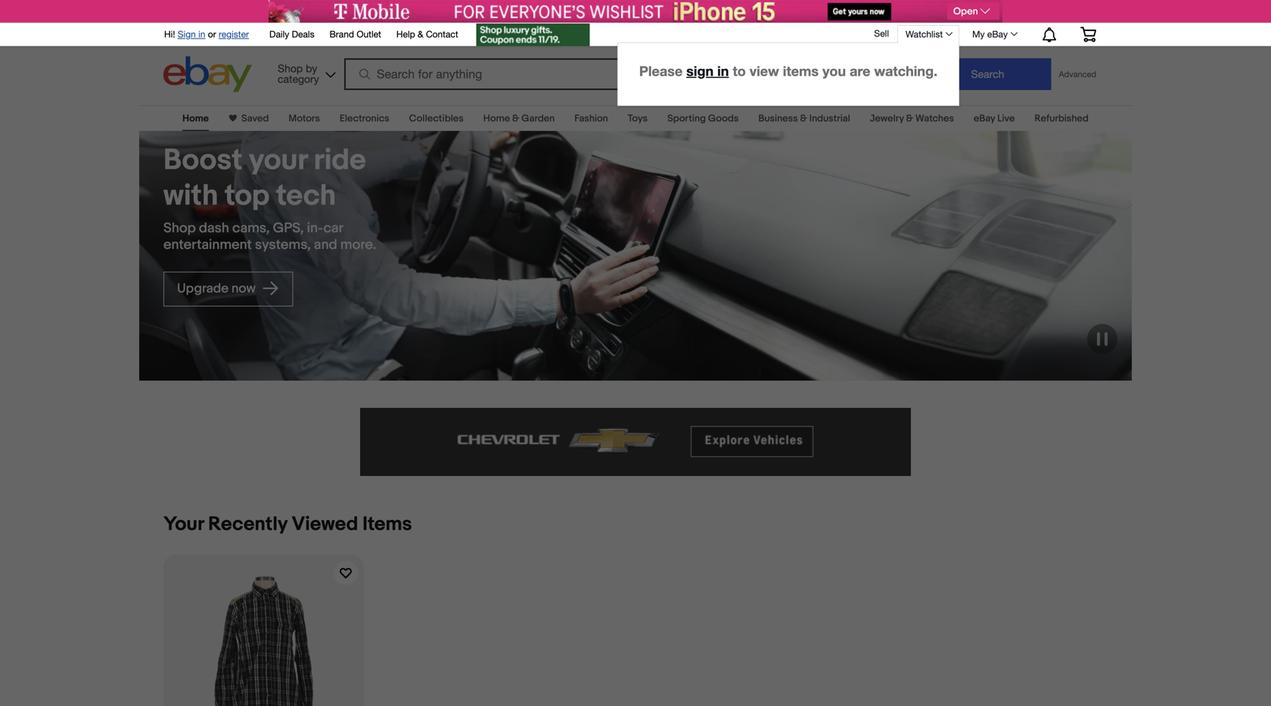 Task type: vqa. For each thing, say whether or not it's contained in the screenshot.
Home & Garden
yes



Task type: describe. For each thing, give the bounding box(es) containing it.
none submit inside banner
[[925, 58, 1052, 90]]

tech
[[276, 179, 336, 214]]

hi!
[[164, 29, 175, 39]]

garden
[[522, 113, 555, 125]]

fashion
[[575, 113, 608, 125]]

& for help
[[418, 29, 424, 39]]

help & contact link
[[397, 26, 459, 43]]

home & garden
[[484, 113, 555, 125]]

items
[[363, 513, 412, 536]]

motors
[[289, 113, 320, 125]]

toys link
[[628, 113, 648, 125]]

watchlist
[[906, 29, 943, 39]]

electronics
[[340, 113, 390, 125]]

in for sign in
[[718, 63, 729, 79]]

top
[[225, 179, 270, 214]]

hi! sign in or register
[[164, 29, 249, 39]]

motors link
[[289, 113, 320, 125]]

shop
[[164, 220, 196, 237]]

and
[[314, 237, 337, 253]]

refurbished link
[[1035, 113, 1089, 125]]

now
[[232, 281, 256, 296]]

my ebay link
[[965, 25, 1025, 43]]

banner containing please
[[0, 19, 1272, 706]]

upgrade now
[[177, 281, 259, 296]]

daily deals link
[[270, 26, 315, 43]]

boost
[[164, 143, 243, 178]]

systems,
[[255, 237, 311, 253]]

cams,
[[232, 220, 270, 237]]

& for home
[[513, 113, 520, 125]]

in for sign in
[[198, 29, 206, 39]]

boost your ride with top tech main content
[[0, 96, 1272, 706]]

watchlist link
[[898, 25, 960, 43]]

to
[[733, 63, 746, 79]]

goods
[[709, 113, 739, 125]]

ebay live
[[974, 113, 1016, 125]]

brand outlet
[[330, 29, 381, 39]]

fashion link
[[575, 113, 608, 125]]

advertisement region inside boost your ride with top tech main content
[[360, 408, 912, 476]]

home for home & garden
[[484, 113, 510, 125]]

your shopping cart image
[[1080, 27, 1098, 42]]

refurbished
[[1035, 113, 1089, 125]]

or
[[208, 29, 216, 39]]

business & industrial link
[[759, 113, 851, 125]]

open
[[954, 5, 979, 17]]

contact
[[426, 29, 459, 39]]

watching.
[[875, 63, 938, 79]]

industrial
[[810, 113, 851, 125]]

jewelry & watches
[[871, 113, 955, 125]]

view
[[750, 63, 780, 79]]

register link
[[219, 29, 249, 39]]

sign
[[687, 63, 714, 79]]

live
[[998, 113, 1016, 125]]

deals
[[292, 29, 315, 39]]

business & industrial
[[759, 113, 851, 125]]

your recently viewed items
[[164, 513, 412, 536]]

saved
[[242, 113, 269, 125]]

your
[[249, 143, 307, 178]]

& for jewelry
[[907, 113, 914, 125]]



Task type: locate. For each thing, give the bounding box(es) containing it.
brand outlet link
[[330, 26, 381, 43]]

car
[[324, 220, 343, 237]]

sell
[[875, 28, 890, 39]]

0 vertical spatial ebay
[[988, 29, 1009, 39]]

watches
[[916, 113, 955, 125]]

help & contact
[[397, 29, 459, 39]]

more.
[[341, 237, 377, 253]]

sell link
[[868, 28, 896, 39]]

home up boost on the top
[[183, 113, 209, 125]]

ride
[[314, 143, 366, 178]]

None submit
[[925, 58, 1052, 90]]

dash
[[199, 220, 229, 237]]

business
[[759, 113, 799, 125]]

in left or
[[198, 29, 206, 39]]

are
[[850, 63, 871, 79]]

upgrade
[[177, 281, 229, 296]]

please sign in to view items you are watching.
[[640, 63, 938, 79]]

& right 'business'
[[801, 113, 808, 125]]

&
[[418, 29, 424, 39], [513, 113, 520, 125], [801, 113, 808, 125], [907, 113, 914, 125]]

2 home from the left
[[484, 113, 510, 125]]

1 home from the left
[[183, 113, 209, 125]]

in-
[[307, 220, 324, 237]]

gps,
[[273, 220, 304, 237]]

please
[[640, 63, 683, 79]]

viewed
[[292, 513, 358, 536]]

electronics link
[[340, 113, 390, 125]]

help
[[397, 29, 415, 39]]

saved link
[[237, 113, 269, 125]]

& right jewelry
[[907, 113, 914, 125]]

home left "garden"
[[484, 113, 510, 125]]

toys
[[628, 113, 648, 125]]

your
[[164, 513, 204, 536]]

1 vertical spatial ebay
[[974, 113, 996, 125]]

brand
[[330, 29, 354, 39]]

1 horizontal spatial in
[[718, 63, 729, 79]]

0 vertical spatial advertisement region
[[269, 0, 1003, 23]]

& for business
[[801, 113, 808, 125]]

0 horizontal spatial home
[[183, 113, 209, 125]]

1 vertical spatial in
[[718, 63, 729, 79]]

jewelry
[[871, 113, 905, 125]]

collectibles link
[[409, 113, 464, 125]]

in left to
[[718, 63, 729, 79]]

with
[[164, 179, 218, 214]]

sign in link
[[687, 63, 729, 79]]

daily
[[270, 29, 289, 39]]

items
[[783, 63, 819, 79]]

ebay
[[988, 29, 1009, 39], [974, 113, 996, 125]]

collectibles
[[409, 113, 464, 125]]

1 horizontal spatial home
[[484, 113, 510, 125]]

ebay live link
[[974, 113, 1016, 125]]

account navigation
[[0, 19, 1272, 706]]

0 horizontal spatial in
[[198, 29, 206, 39]]

boost your ride with top tech shop dash cams, gps, in-car entertainment systems, and more.
[[164, 143, 377, 253]]

ebay right my
[[988, 29, 1009, 39]]

banner
[[0, 19, 1272, 706]]

jewelry & watches link
[[871, 113, 955, 125]]

home
[[183, 113, 209, 125], [484, 113, 510, 125]]

in
[[198, 29, 206, 39], [718, 63, 729, 79]]

advanced
[[1060, 69, 1097, 79]]

& right help
[[418, 29, 424, 39]]

ebay inside account "navigation"
[[988, 29, 1009, 39]]

home & garden link
[[484, 113, 555, 125]]

sporting goods
[[668, 113, 739, 125]]

entertainment
[[164, 237, 252, 253]]

sporting
[[668, 113, 706, 125]]

you
[[823, 63, 847, 79]]

my ebay
[[973, 29, 1009, 39]]

my
[[973, 29, 985, 39]]

1 vertical spatial advertisement region
[[360, 408, 912, 476]]

sporting goods link
[[668, 113, 739, 125]]

ebay left live
[[974, 113, 996, 125]]

ebay inside boost your ride with top tech main content
[[974, 113, 996, 125]]

open button
[[948, 3, 1000, 20]]

sign
[[178, 29, 196, 39]]

recently
[[208, 513, 288, 536]]

daily deals
[[270, 29, 315, 39]]

& left "garden"
[[513, 113, 520, 125]]

0 vertical spatial in
[[198, 29, 206, 39]]

sign in link
[[178, 29, 206, 39]]

home for home
[[183, 113, 209, 125]]

register
[[219, 29, 249, 39]]

get the coupon image
[[477, 23, 590, 46]]

advertisement region
[[269, 0, 1003, 23], [360, 408, 912, 476]]

outlet
[[357, 29, 381, 39]]

advanced link
[[1052, 59, 1105, 89]]

& inside account "navigation"
[[418, 29, 424, 39]]



